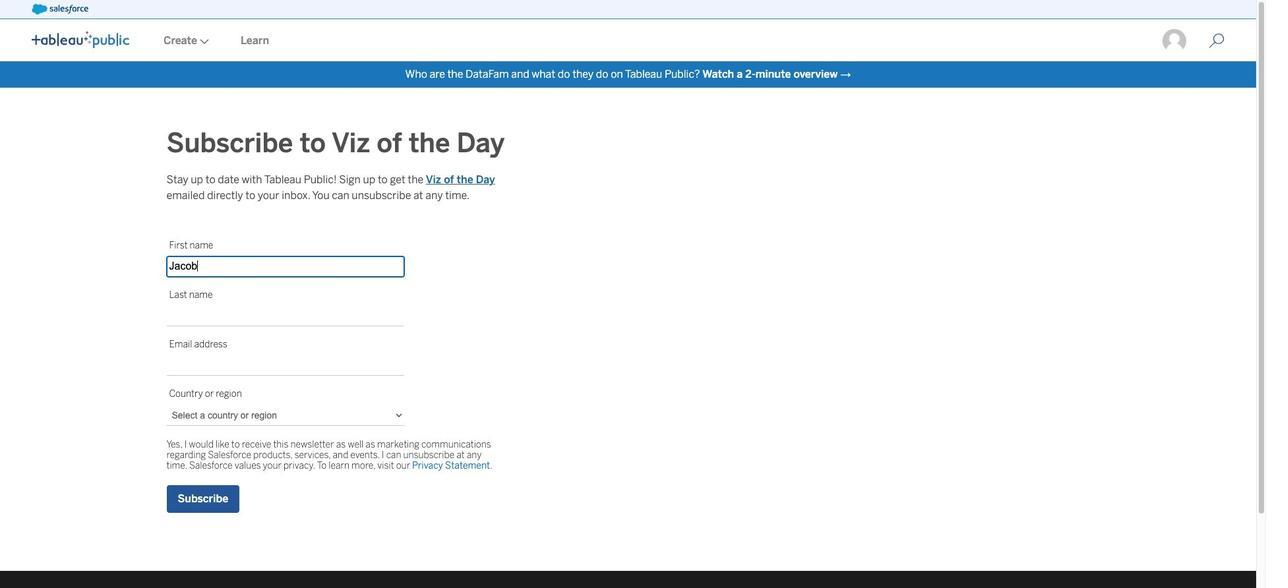 Task type: locate. For each thing, give the bounding box(es) containing it.
None email field
[[166, 355, 404, 376]]

None text field
[[166, 257, 404, 277]]

go to search image
[[1193, 33, 1240, 49]]

None text field
[[166, 306, 404, 326]]

salesforce logo image
[[32, 4, 88, 15]]

logo image
[[32, 31, 129, 48]]



Task type: describe. For each thing, give the bounding box(es) containing it.
create image
[[197, 39, 209, 44]]

jacob.simon6557 image
[[1161, 28, 1188, 54]]



Task type: vqa. For each thing, say whether or not it's contained in the screenshot.
create 'Image' at the left top
yes



